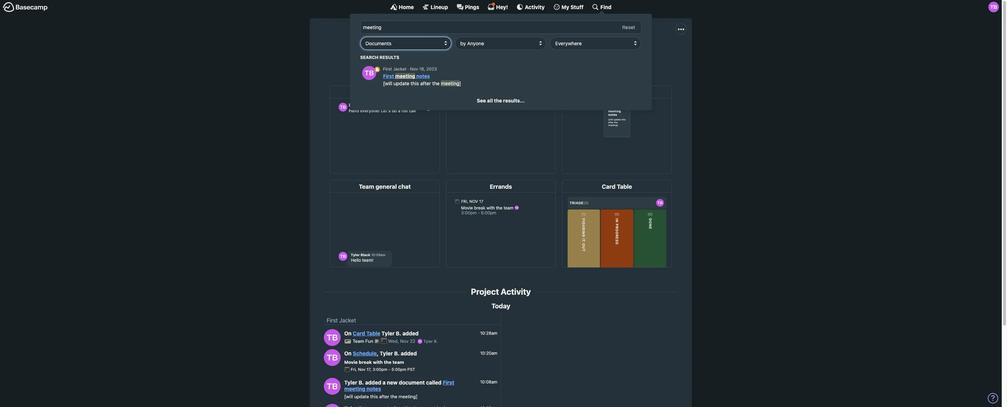 Task type: locate. For each thing, give the bounding box(es) containing it.
0 horizontal spatial and
[[533, 48, 543, 55]]

jacket for first jacket let's create the first jacket of the company! i am thinking rabits and strips and colors! a lot of colors!
[[496, 32, 532, 46]]

2 vertical spatial jacket
[[339, 318, 356, 324]]

0 horizontal spatial of
[[441, 48, 446, 55]]

1 horizontal spatial of
[[607, 48, 612, 55]]

jacket for first jacket · nov 16, 2023 first meeting notes [will update this after the meeting ]
[[394, 66, 407, 72]]

on left card
[[344, 331, 352, 337]]

strips
[[544, 48, 559, 55]]

2 horizontal spatial nov
[[411, 66, 419, 72]]

the down '2023'
[[433, 81, 440, 87]]

nov right ·
[[411, 66, 419, 72]]

b. up wed, nov 22
[[396, 331, 401, 337]]

first jacket · nov 16, 2023 first meeting notes [will update this after the meeting ]
[[383, 66, 462, 87]]

1 of from the left
[[441, 48, 446, 55]]

jacket
[[424, 48, 439, 55]]

nov inside movie break with the team fri, nov 17, 3:00pm -     5:00pm pst
[[358, 368, 366, 372]]

10:08am
[[480, 380, 498, 385]]

tyler black image
[[324, 350, 341, 366], [324, 378, 341, 395]]

[will down results
[[383, 81, 393, 87]]

pings button
[[457, 4, 480, 11]]

jacket for first jacket
[[339, 318, 356, 324]]

after down nov 16, 2023 element
[[421, 81, 431, 87]]

tyler right 22
[[424, 340, 433, 344]]

10:20am
[[481, 351, 498, 356]]

for search image
[[375, 67, 380, 72]]

fri,
[[351, 368, 357, 372]]

0 vertical spatial after
[[421, 81, 431, 87]]

1 horizontal spatial this
[[411, 81, 419, 87]]

[will down fri,
[[344, 394, 353, 400]]

notes up [will update this after the meeting]
[[367, 386, 381, 392]]

,
[[377, 351, 379, 357]]

1 vertical spatial update
[[354, 394, 369, 400]]

1 vertical spatial meeting
[[441, 81, 460, 87]]

tyler
[[382, 331, 395, 337], [424, 340, 433, 344], [380, 351, 393, 357], [344, 380, 357, 386]]

my stuff button
[[553, 4, 584, 11]]

added for ,       tyler b. added
[[401, 351, 417, 357]]

b. down break
[[359, 380, 364, 386]]

1 horizontal spatial [will
[[383, 81, 393, 87]]

tyler black image for on
[[324, 350, 341, 366]]

0 vertical spatial on
[[344, 331, 352, 337]]

card
[[353, 331, 365, 337]]

0 vertical spatial activity
[[525, 4, 545, 10]]

team fun
[[353, 339, 375, 345]]

document
[[399, 380, 425, 386]]

today
[[492, 303, 511, 310]]

0 vertical spatial this
[[411, 81, 419, 87]]

on for on card table tyler b. added
[[344, 331, 352, 337]]

jacket inside first jacket · nov 16, 2023 first meeting notes [will update this after the meeting ]
[[394, 66, 407, 72]]

thinking
[[496, 48, 516, 55]]

first inside first jacket let's create the first jacket of the company! i am thinking rabits and strips and colors! a lot of colors!
[[471, 32, 494, 46]]

added for tyler b. added
[[403, 331, 419, 337]]

results…
[[504, 98, 525, 104]]

10:02am element
[[481, 406, 498, 408]]

on schedule ,       tyler b. added
[[344, 351, 417, 357]]

meeting
[[396, 73, 415, 79], [441, 81, 460, 87], [344, 386, 366, 392]]

the inside movie break with the team fri, nov 17, 3:00pm -     5:00pm pst
[[384, 360, 392, 365]]

3:00pm
[[373, 368, 388, 372]]

jacket up thinking
[[496, 32, 532, 46]]

pings
[[465, 4, 480, 10]]

0 vertical spatial [will
[[383, 81, 393, 87]]

added up 22
[[403, 331, 419, 337]]

1 on from the top
[[344, 331, 352, 337]]

2023
[[427, 66, 437, 72]]

activity
[[525, 4, 545, 10], [501, 287, 531, 297]]

notes
[[417, 73, 430, 79], [367, 386, 381, 392]]

1 vertical spatial on
[[344, 351, 352, 357]]

0 horizontal spatial jacket
[[339, 318, 356, 324]]

1 horizontal spatial nov
[[400, 339, 409, 345]]

-
[[389, 368, 391, 372]]

this
[[411, 81, 419, 87], [370, 394, 378, 400]]

results
[[380, 55, 400, 60]]

1 horizontal spatial notes
[[417, 73, 430, 79]]

1 vertical spatial after
[[379, 394, 389, 400]]

on
[[344, 331, 352, 337], [344, 351, 352, 357]]

1 vertical spatial tyler black image
[[324, 378, 341, 395]]

the
[[403, 48, 411, 55], [447, 48, 456, 55], [433, 81, 440, 87], [494, 98, 502, 104], [384, 360, 392, 365], [391, 394, 398, 400]]

lineup link
[[423, 4, 448, 11]]

1 horizontal spatial meeting
[[396, 73, 415, 79]]

0 vertical spatial tyler black image
[[324, 350, 341, 366]]

meeting inside first meeting notes
[[344, 386, 366, 392]]

1 horizontal spatial update
[[394, 81, 410, 87]]

1 vertical spatial jacket
[[394, 66, 407, 72]]

and left strips
[[533, 48, 543, 55]]

colors!
[[571, 48, 588, 55], [613, 48, 631, 55]]

this down nov 16, 2023 element
[[411, 81, 419, 87]]

10:28am element
[[481, 331, 498, 336]]

the left company!
[[447, 48, 456, 55]]

schedule
[[353, 351, 377, 357]]

tyler black image for tyler b. added a new document called
[[324, 378, 341, 395]]

team
[[353, 339, 364, 345]]

nov left 22
[[400, 339, 409, 345]]

update down ·
[[394, 81, 410, 87]]

b.
[[396, 331, 401, 337], [434, 340, 438, 344], [394, 351, 400, 357], [359, 380, 364, 386]]

first jacket
[[327, 318, 356, 324]]

0 vertical spatial added
[[403, 331, 419, 337]]

first jacket link
[[327, 318, 356, 324]]

1 vertical spatial nov
[[400, 339, 409, 345]]

and
[[533, 48, 543, 55], [560, 48, 570, 55]]

after down a
[[379, 394, 389, 400]]

update
[[394, 81, 410, 87], [354, 394, 369, 400]]

1 and from the left
[[533, 48, 543, 55]]

jacket inside first jacket let's create the first jacket of the company! i am thinking rabits and strips and colors! a lot of colors!
[[496, 32, 532, 46]]

None reset field
[[619, 23, 639, 32]]

a
[[383, 380, 386, 386]]

2 horizontal spatial meeting
[[441, 81, 460, 87]]

on up the movie
[[344, 351, 352, 357]]

2 tyler black image from the top
[[324, 378, 341, 395]]

pst
[[408, 368, 415, 372]]

jacket up card
[[339, 318, 356, 324]]

1 vertical spatial this
[[370, 394, 378, 400]]

0 horizontal spatial nov
[[358, 368, 366, 372]]

1 horizontal spatial and
[[560, 48, 570, 55]]

added
[[403, 331, 419, 337], [401, 351, 417, 357], [365, 380, 382, 386]]

10:08am element
[[480, 380, 498, 385]]

1 vertical spatial added
[[401, 351, 417, 357]]

[will
[[383, 81, 393, 87], [344, 394, 353, 400]]

this down tyler b. added a new document called at the bottom of page
[[370, 394, 378, 400]]

2 horizontal spatial jacket
[[496, 32, 532, 46]]

and right strips
[[560, 48, 570, 55]]

1 horizontal spatial after
[[421, 81, 431, 87]]

0 vertical spatial update
[[394, 81, 410, 87]]

movie
[[344, 360, 358, 365]]

0 horizontal spatial notes
[[367, 386, 381, 392]]

0 horizontal spatial colors!
[[571, 48, 588, 55]]

table
[[367, 331, 380, 337]]

search
[[361, 55, 379, 60]]

0 vertical spatial nov
[[411, 66, 419, 72]]

0 horizontal spatial meeting
[[344, 386, 366, 392]]

first
[[471, 32, 494, 46], [383, 66, 392, 72], [383, 73, 394, 79], [327, 318, 338, 324], [443, 380, 455, 386]]

meeting]
[[399, 394, 418, 400]]

0 horizontal spatial [will
[[344, 394, 353, 400]]

colors! left a
[[571, 48, 588, 55]]

nov left 17,
[[358, 368, 366, 372]]

jacket
[[496, 32, 532, 46], [394, 66, 407, 72], [339, 318, 356, 324]]

first meeting notes
[[344, 380, 455, 392]]

10:20am element
[[481, 351, 498, 356]]

first for first meeting notes
[[443, 380, 455, 386]]

1 colors! from the left
[[571, 48, 588, 55]]

jacket left ·
[[394, 66, 407, 72]]

of right jacket
[[441, 48, 446, 55]]

1 horizontal spatial colors!
[[613, 48, 631, 55]]

0 vertical spatial jacket
[[496, 32, 532, 46]]

see all the results…
[[477, 98, 525, 104]]

see all the results… link
[[477, 98, 525, 104]]

added left a
[[365, 380, 382, 386]]

1 vertical spatial activity
[[501, 287, 531, 297]]

home link
[[390, 4, 414, 11]]

1 horizontal spatial jacket
[[394, 66, 407, 72]]

tyler black image
[[989, 2, 1000, 12], [362, 66, 376, 80], [324, 330, 341, 346], [418, 340, 423, 344]]

first for first jacket let's create the first jacket of the company! i am thinking rabits and strips and colors! a lot of colors!
[[471, 32, 494, 46]]

on card table tyler b. added
[[344, 331, 419, 337]]

colors! right lot
[[613, 48, 631, 55]]

stuff
[[571, 4, 584, 10]]

movie break with the team fri, nov 17, 3:00pm -     5:00pm pst
[[344, 360, 415, 372]]

1 vertical spatial [will
[[344, 394, 353, 400]]

first inside first meeting notes
[[443, 380, 455, 386]]

notes down nov 16, 2023 element
[[417, 73, 430, 79]]

am
[[487, 48, 494, 55]]

switch accounts image
[[3, 2, 48, 13]]

2 on from the top
[[344, 351, 352, 357]]

10:28am
[[481, 331, 498, 336]]

activity up today
[[501, 287, 531, 297]]

0 vertical spatial notes
[[417, 73, 430, 79]]

after
[[421, 81, 431, 87], [379, 394, 389, 400]]

2 vertical spatial meeting
[[344, 386, 366, 392]]

2 vertical spatial nov
[[358, 368, 366, 372]]

added down 22
[[401, 351, 417, 357]]

1 vertical spatial notes
[[367, 386, 381, 392]]

nov
[[411, 66, 419, 72], [400, 339, 409, 345], [358, 368, 366, 372]]

schedule link
[[353, 351, 377, 357]]

the up -
[[384, 360, 392, 365]]

update down 17,
[[354, 394, 369, 400]]

of
[[441, 48, 446, 55], [607, 48, 612, 55]]

a
[[590, 48, 593, 55]]

the down first meeting notes link
[[391, 394, 398, 400]]

1 tyler black image from the top
[[324, 350, 341, 366]]

activity left my at the right of the page
[[525, 4, 545, 10]]

2 of from the left
[[607, 48, 612, 55]]

[will update this after the meeting]
[[344, 394, 418, 400]]

of right lot
[[607, 48, 612, 55]]

0 vertical spatial meeting
[[396, 73, 415, 79]]



Task type: vqa. For each thing, say whether or not it's contained in the screenshot.
updates
no



Task type: describe. For each thing, give the bounding box(es) containing it.
home
[[399, 4, 414, 10]]

first for first jacket · nov 16, 2023 first meeting notes [will update this after the meeting ]
[[383, 66, 392, 72]]

wed,
[[388, 339, 399, 345]]

tyler up wed,
[[382, 331, 395, 337]]

rabits
[[518, 48, 532, 55]]

2 colors! from the left
[[613, 48, 631, 55]]

fun
[[366, 339, 373, 345]]

·
[[408, 66, 409, 72]]

17,
[[367, 368, 372, 372]]

0 horizontal spatial update
[[354, 394, 369, 400]]

5:00pm
[[392, 368, 406, 372]]

movie break with the team link
[[344, 360, 404, 365]]

b. right 22
[[434, 340, 438, 344]]

my
[[562, 4, 570, 10]]

i
[[484, 48, 485, 55]]

the inside first jacket · nov 16, 2023 first meeting notes [will update this after the meeting ]
[[433, 81, 440, 87]]

Search for… search field
[[361, 21, 642, 34]]

[will inside first jacket · nov 16, 2023 first meeting notes [will update this after the meeting ]
[[383, 81, 393, 87]]

tyler b.
[[423, 340, 438, 344]]

none reset field inside main element
[[619, 23, 639, 32]]

activity inside activity link
[[525, 4, 545, 10]]

lot
[[595, 48, 605, 55]]

notes inside first jacket · nov 16, 2023 first meeting notes [will update this after the meeting ]
[[417, 73, 430, 79]]

new
[[387, 380, 398, 386]]

project activity
[[471, 287, 531, 297]]

0 horizontal spatial after
[[379, 394, 389, 400]]

team
[[393, 360, 404, 365]]

search results
[[361, 55, 400, 60]]

create
[[386, 48, 402, 55]]

22
[[410, 339, 416, 345]]

let's
[[372, 48, 384, 55]]

2 and from the left
[[560, 48, 570, 55]]

lineup
[[431, 4, 448, 10]]

card table link
[[353, 331, 380, 337]]

update inside first jacket · nov 16, 2023 first meeting notes [will update this after the meeting ]
[[394, 81, 410, 87]]

the left first
[[403, 48, 411, 55]]

see
[[477, 98, 486, 104]]

]
[[460, 81, 462, 87]]

this inside first jacket · nov 16, 2023 first meeting notes [will update this after the meeting ]
[[411, 81, 419, 87]]

0 horizontal spatial this
[[370, 394, 378, 400]]

with
[[373, 360, 383, 365]]

called
[[426, 380, 442, 386]]

wed, nov 22
[[388, 339, 417, 345]]

the right all
[[494, 98, 502, 104]]

activity link
[[517, 4, 545, 11]]

first meeting notes link
[[344, 380, 455, 392]]

notes inside first meeting notes
[[367, 386, 381, 392]]

my stuff
[[562, 4, 584, 10]]

first jacket let's create the first jacket of the company! i am thinking rabits and strips and colors! a lot of colors!
[[372, 32, 631, 55]]

2 vertical spatial added
[[365, 380, 382, 386]]

on for on schedule ,       tyler b. added
[[344, 351, 352, 357]]

16,
[[420, 66, 426, 72]]

hey!
[[496, 4, 508, 10]]

nov 16, 2023 element
[[411, 66, 437, 72]]

tyler right ,
[[380, 351, 393, 357]]

after inside first jacket · nov 16, 2023 first meeting notes [will update this after the meeting ]
[[421, 81, 431, 87]]

find
[[601, 4, 612, 10]]

main element
[[0, 0, 1002, 110]]

company!
[[457, 48, 482, 55]]

first for first jacket
[[327, 318, 338, 324]]

first
[[413, 48, 423, 55]]

project
[[471, 287, 499, 297]]

find button
[[592, 4, 612, 11]]

all
[[488, 98, 493, 104]]

tyler down fri,
[[344, 380, 357, 386]]

b. up 'team'
[[394, 351, 400, 357]]

break
[[359, 360, 372, 365]]

nov inside first jacket · nov 16, 2023 first meeting notes [will update this after the meeting ]
[[411, 66, 419, 72]]

hey! button
[[488, 2, 508, 11]]

tyler b. added a new document called
[[344, 380, 443, 386]]



